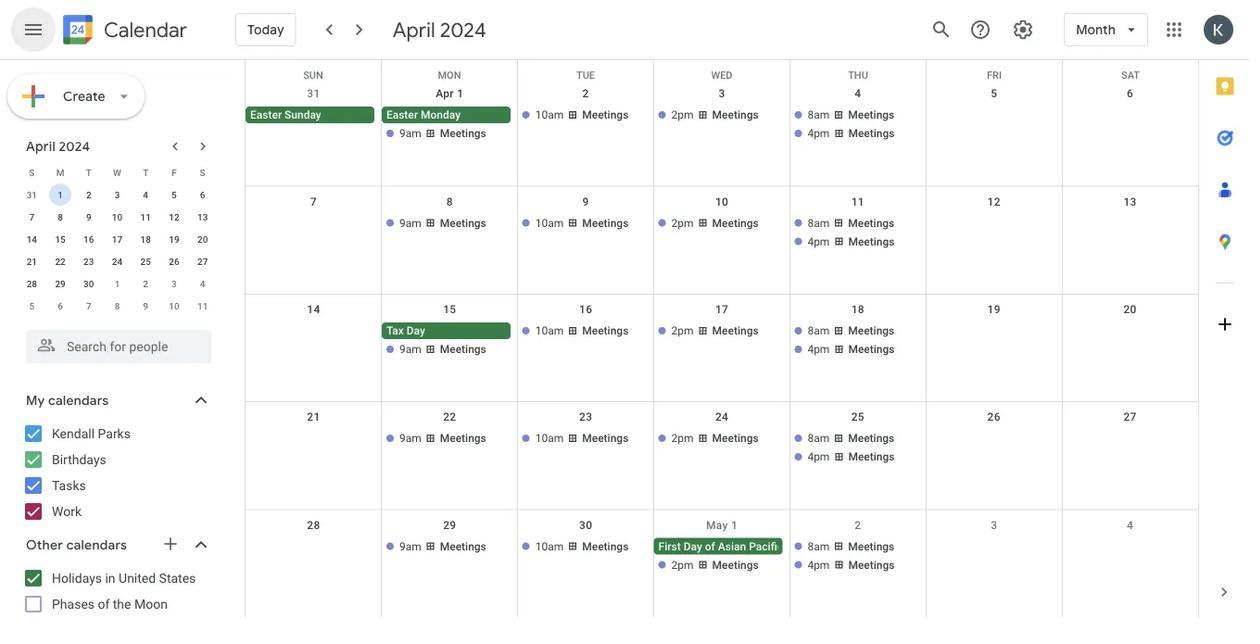 Task type: vqa. For each thing, say whether or not it's contained in the screenshot.
2nd 2pm from the bottom of the page
yes



Task type: locate. For each thing, give the bounding box(es) containing it.
4 8am from the top
[[808, 432, 830, 445]]

6 down 'sat'
[[1127, 87, 1134, 100]]

sunday
[[285, 108, 321, 121]]

1 vertical spatial 27
[[1124, 411, 1137, 424]]

april 2024
[[393, 17, 487, 43], [26, 138, 90, 154]]

0 vertical spatial 29
[[55, 278, 66, 289]]

4
[[855, 87, 862, 100], [143, 189, 148, 200], [200, 278, 205, 289], [1127, 519, 1134, 532]]

1 vertical spatial 11
[[140, 211, 151, 222]]

2 easter from the left
[[386, 108, 418, 121]]

4 2pm from the top
[[672, 432, 694, 445]]

cell containing 2pm
[[654, 538, 790, 575]]

1 right apr
[[457, 87, 464, 100]]

1 horizontal spatial s
[[200, 167, 205, 178]]

5 10am from the top
[[535, 540, 564, 553]]

1 vertical spatial 12
[[169, 211, 179, 222]]

thu
[[848, 70, 868, 81]]

may 1 element
[[106, 273, 128, 295]]

1 vertical spatial 13
[[197, 211, 208, 222]]

26
[[169, 256, 179, 267], [988, 411, 1001, 424]]

7 for sun
[[310, 195, 317, 208]]

15 inside row group
[[55, 234, 66, 245]]

4 9am from the top
[[399, 432, 421, 445]]

7 inside grid
[[310, 195, 317, 208]]

31 left 1 "cell"
[[27, 189, 37, 200]]

april up easter monday
[[393, 17, 435, 43]]

s right f
[[200, 167, 205, 178]]

1 vertical spatial 21
[[307, 411, 320, 424]]

2024
[[440, 17, 487, 43], [59, 138, 90, 154]]

9am for 29
[[399, 540, 421, 553]]

8 down easter monday button
[[447, 195, 453, 208]]

other
[[26, 537, 63, 553]]

2 horizontal spatial 6
[[1127, 87, 1134, 100]]

m
[[56, 167, 64, 178]]

11
[[852, 195, 865, 208], [140, 211, 151, 222], [197, 300, 208, 311]]

april up march 31 "element"
[[26, 138, 56, 154]]

1 vertical spatial 28
[[307, 519, 320, 532]]

0 horizontal spatial 24
[[112, 256, 123, 267]]

12 inside grid
[[988, 195, 1001, 208]]

grid
[[245, 60, 1199, 618]]

6
[[1127, 87, 1134, 100], [200, 189, 205, 200], [58, 300, 63, 311]]

29
[[55, 278, 66, 289], [443, 519, 456, 532]]

0 horizontal spatial 16
[[84, 234, 94, 245]]

1 10am from the top
[[535, 108, 564, 121]]

2pm for 3
[[672, 108, 694, 121]]

april 2024 up mon
[[393, 17, 487, 43]]

0 vertical spatial 27
[[197, 256, 208, 267]]

10
[[715, 195, 729, 208], [112, 211, 123, 222], [169, 300, 179, 311]]

14 inside row group
[[27, 234, 37, 245]]

8am for 18
[[808, 324, 830, 337]]

5 2pm from the top
[[672, 559, 694, 572]]

4pm for 2
[[808, 559, 830, 572]]

30 for 1
[[84, 278, 94, 289]]

1 horizontal spatial t
[[143, 167, 149, 178]]

1 cell
[[46, 184, 75, 206]]

2024 up mon
[[440, 17, 487, 43]]

1 vertical spatial 10
[[112, 211, 123, 222]]

2 8am from the top
[[808, 216, 830, 229]]

2
[[583, 87, 589, 100], [86, 189, 91, 200], [143, 278, 148, 289], [855, 519, 862, 532]]

18
[[140, 234, 151, 245], [852, 303, 865, 316]]

0 vertical spatial 31
[[307, 87, 320, 100]]

17 element
[[106, 228, 128, 250]]

9
[[583, 195, 589, 208], [86, 211, 91, 222], [143, 300, 148, 311]]

2 9am from the top
[[399, 216, 421, 229]]

create button
[[7, 74, 144, 119]]

28 inside grid
[[307, 519, 320, 532]]

april 2024 grid
[[18, 161, 217, 317]]

2 t from the left
[[143, 167, 149, 178]]

1 horizontal spatial 17
[[715, 303, 729, 316]]

calendars inside 'dropdown button'
[[48, 392, 109, 409]]

25
[[140, 256, 151, 267], [852, 411, 865, 424]]

5 down 28 element
[[29, 300, 34, 311]]

5 inside grid
[[991, 87, 998, 100]]

3 8am from the top
[[808, 324, 830, 337]]

2 10am from the top
[[535, 216, 564, 229]]

1 9am from the top
[[399, 127, 421, 140]]

calendars up in on the bottom left of page
[[66, 537, 127, 553]]

5
[[991, 87, 998, 100], [172, 189, 177, 200], [29, 300, 34, 311]]

easter for easter monday
[[386, 108, 418, 121]]

0 horizontal spatial 18
[[140, 234, 151, 245]]

5 9am from the top
[[399, 540, 421, 553]]

8 up 15 element
[[58, 211, 63, 222]]

row
[[246, 60, 1199, 81], [246, 79, 1199, 187], [18, 161, 217, 184], [18, 184, 217, 206], [246, 187, 1199, 295], [18, 206, 217, 228], [18, 228, 217, 250], [18, 250, 217, 273], [18, 273, 217, 295], [246, 295, 1199, 402], [18, 295, 217, 317], [246, 402, 1199, 510], [246, 510, 1199, 618]]

0 vertical spatial 20
[[197, 234, 208, 245]]

28
[[27, 278, 37, 289], [307, 519, 320, 532]]

14 inside grid
[[307, 303, 320, 316]]

27
[[197, 256, 208, 267], [1124, 411, 1137, 424]]

2 horizontal spatial 9
[[583, 195, 589, 208]]

0 vertical spatial 18
[[140, 234, 151, 245]]

2 horizontal spatial 7
[[310, 195, 317, 208]]

my calendars button
[[4, 386, 230, 415]]

13 inside row group
[[197, 211, 208, 222]]

0 vertical spatial 10
[[715, 195, 729, 208]]

0 horizontal spatial 26
[[169, 256, 179, 267]]

0 vertical spatial 11
[[852, 195, 865, 208]]

1 horizontal spatial 25
[[852, 411, 865, 424]]

2 4pm from the top
[[808, 235, 830, 248]]

easter left sunday
[[250, 108, 282, 121]]

1 right may
[[731, 519, 738, 532]]

7
[[310, 195, 317, 208], [29, 211, 34, 222], [86, 300, 91, 311]]

0 horizontal spatial 15
[[55, 234, 66, 245]]

1 horizontal spatial 27
[[1124, 411, 1137, 424]]

23
[[84, 256, 94, 267], [579, 411, 593, 424]]

30
[[84, 278, 94, 289], [579, 519, 593, 532]]

3 4pm from the top
[[808, 343, 830, 356]]

t left f
[[143, 167, 149, 178]]

2 vertical spatial 9
[[143, 300, 148, 311]]

7 down 'easter sunday' button
[[310, 195, 317, 208]]

8am for 11
[[808, 216, 830, 229]]

3 inside 'element'
[[172, 278, 177, 289]]

12 inside row group
[[169, 211, 179, 222]]

0 vertical spatial 6
[[1127, 87, 1134, 100]]

work
[[52, 504, 82, 519]]

2pm
[[672, 108, 694, 121], [672, 216, 694, 229], [672, 324, 694, 337], [672, 432, 694, 445], [672, 559, 694, 572]]

t
[[86, 167, 92, 178], [143, 167, 149, 178]]

phases
[[52, 596, 95, 612]]

1 8am from the top
[[808, 108, 830, 121]]

0 horizontal spatial 22
[[55, 256, 66, 267]]

31 down sun
[[307, 87, 320, 100]]

17
[[112, 234, 123, 245], [715, 303, 729, 316]]

row group
[[18, 184, 217, 317]]

easter
[[250, 108, 282, 121], [386, 108, 418, 121]]

19 inside april 2024 grid
[[169, 234, 179, 245]]

1 down the m
[[58, 189, 63, 200]]

1 vertical spatial april
[[26, 138, 56, 154]]

april
[[393, 17, 435, 43], [26, 138, 56, 154]]

5 up 12 element
[[172, 189, 177, 200]]

s
[[29, 167, 35, 178], [200, 167, 205, 178]]

20 element
[[192, 228, 214, 250]]

f
[[172, 167, 177, 178]]

11 for sun
[[852, 195, 865, 208]]

0 horizontal spatial 12
[[169, 211, 179, 222]]

2 horizontal spatial 10
[[715, 195, 729, 208]]

0 horizontal spatial 2024
[[59, 138, 90, 154]]

4 10am from the top
[[535, 432, 564, 445]]

fri
[[987, 70, 1002, 81]]

1 horizontal spatial easter
[[386, 108, 418, 121]]

0 horizontal spatial t
[[86, 167, 92, 178]]

1 inside "element"
[[115, 278, 120, 289]]

1 horizontal spatial 9
[[143, 300, 148, 311]]

0 horizontal spatial 7
[[29, 211, 34, 222]]

10 inside grid
[[715, 195, 729, 208]]

31
[[307, 87, 320, 100], [27, 189, 37, 200]]

6 inside grid
[[1127, 87, 1134, 100]]

day
[[407, 324, 425, 337]]

2 vertical spatial 6
[[58, 300, 63, 311]]

20
[[197, 234, 208, 245], [1124, 303, 1137, 316]]

0 horizontal spatial 30
[[84, 278, 94, 289]]

other calendars button
[[4, 530, 230, 560]]

united
[[119, 571, 156, 586]]

other calendars list
[[4, 564, 230, 618]]

13 for sun
[[1124, 195, 1137, 208]]

0 horizontal spatial 13
[[197, 211, 208, 222]]

w
[[113, 167, 121, 178]]

2 vertical spatial 5
[[29, 300, 34, 311]]

11 inside 11 element
[[140, 211, 151, 222]]

0 horizontal spatial 31
[[27, 189, 37, 200]]

28 inside row group
[[27, 278, 37, 289]]

easter monday
[[386, 108, 461, 121]]

may
[[706, 519, 728, 532]]

28 for may 1
[[307, 519, 320, 532]]

states
[[159, 571, 196, 586]]

18 inside grid
[[852, 303, 865, 316]]

8
[[447, 195, 453, 208], [58, 211, 63, 222], [115, 300, 120, 311]]

6 up 13 element
[[200, 189, 205, 200]]

t right the m
[[86, 167, 92, 178]]

1
[[457, 87, 464, 100], [58, 189, 63, 200], [115, 278, 120, 289], [731, 519, 738, 532]]

calendars inside dropdown button
[[66, 537, 127, 553]]

easter left monday
[[386, 108, 418, 121]]

calendar element
[[59, 11, 187, 52]]

0 vertical spatial 24
[[112, 256, 123, 267]]

0 horizontal spatial 19
[[169, 234, 179, 245]]

13
[[1124, 195, 1137, 208], [197, 211, 208, 222]]

1 horizontal spatial 26
[[988, 411, 1001, 424]]

1 horizontal spatial 30
[[579, 519, 593, 532]]

23 inside row group
[[84, 256, 94, 267]]

29 inside row group
[[55, 278, 66, 289]]

5 4pm from the top
[[808, 559, 830, 572]]

21
[[27, 256, 37, 267], [307, 411, 320, 424]]

30 inside 30 element
[[84, 278, 94, 289]]

s up march 31 "element"
[[29, 167, 35, 178]]

0 horizontal spatial 17
[[112, 234, 123, 245]]

23 inside grid
[[579, 411, 593, 424]]

15 up 22 element
[[55, 234, 66, 245]]

1 horizontal spatial 5
[[172, 189, 177, 200]]

20 inside row group
[[197, 234, 208, 245]]

7 down 30 element on the top left
[[86, 300, 91, 311]]

24
[[112, 256, 123, 267], [715, 411, 729, 424]]

today button
[[235, 7, 296, 52]]

1 2pm from the top
[[672, 108, 694, 121]]

of
[[98, 596, 110, 612]]

0 vertical spatial 21
[[27, 256, 37, 267]]

2 vertical spatial 8
[[115, 300, 120, 311]]

2024 up the m
[[59, 138, 90, 154]]

0 vertical spatial 8
[[447, 195, 453, 208]]

may 3 element
[[163, 273, 185, 295]]

4pm
[[808, 127, 830, 140], [808, 235, 830, 248], [808, 343, 830, 356], [808, 451, 830, 464], [808, 559, 830, 572]]

1 vertical spatial 18
[[852, 303, 865, 316]]

tab list
[[1199, 60, 1250, 566]]

15 up 'tax day' button
[[443, 303, 456, 316]]

calendars up the kendall
[[48, 392, 109, 409]]

0 vertical spatial 5
[[991, 87, 998, 100]]

1 inside "cell"
[[58, 189, 63, 200]]

4pm for 25
[[808, 451, 830, 464]]

easter inside easter monday button
[[386, 108, 418, 121]]

1 horizontal spatial 11
[[197, 300, 208, 311]]

apr
[[436, 87, 454, 100]]

7 down march 31 "element"
[[29, 211, 34, 222]]

24 inside row group
[[112, 256, 123, 267]]

9am for 22
[[399, 432, 421, 445]]

2 vertical spatial 11
[[197, 300, 208, 311]]

12
[[988, 195, 1001, 208], [169, 211, 179, 222]]

my calendars list
[[4, 419, 230, 527]]

16
[[84, 234, 94, 245], [579, 303, 593, 316]]

1 vertical spatial 23
[[579, 411, 593, 424]]

1 horizontal spatial 14
[[307, 303, 320, 316]]

tasks
[[52, 478, 86, 493]]

1 horizontal spatial 16
[[579, 303, 593, 316]]

11 inside grid
[[852, 195, 865, 208]]

april 2024 up the m
[[26, 138, 90, 154]]

1 horizontal spatial 29
[[443, 519, 456, 532]]

8am for 2
[[808, 540, 830, 553]]

10am for 2
[[535, 108, 564, 121]]

30 inside grid
[[579, 519, 593, 532]]

15 element
[[49, 228, 71, 250]]

1 vertical spatial 16
[[579, 303, 593, 316]]

0 horizontal spatial 27
[[197, 256, 208, 267]]

1 horizontal spatial 7
[[86, 300, 91, 311]]

1 vertical spatial 26
[[988, 411, 1001, 424]]

0 vertical spatial 14
[[27, 234, 37, 245]]

0 vertical spatial 15
[[55, 234, 66, 245]]

1 vertical spatial 9
[[86, 211, 91, 222]]

1 horizontal spatial 21
[[307, 411, 320, 424]]

3
[[719, 87, 725, 100], [115, 189, 120, 200], [172, 278, 177, 289], [991, 519, 998, 532]]

0 vertical spatial 13
[[1124, 195, 1137, 208]]

4 4pm from the top
[[808, 451, 830, 464]]

1 vertical spatial 29
[[443, 519, 456, 532]]

1 t from the left
[[86, 167, 92, 178]]

7 for april 2024
[[29, 211, 34, 222]]

8am
[[808, 108, 830, 121], [808, 216, 830, 229], [808, 324, 830, 337], [808, 432, 830, 445], [808, 540, 830, 553]]

3 10am from the top
[[535, 324, 564, 337]]

moon
[[134, 596, 168, 612]]

0 horizontal spatial 29
[[55, 278, 66, 289]]

0 vertical spatial 2024
[[440, 17, 487, 43]]

main drawer image
[[22, 19, 44, 41]]

1 horizontal spatial 12
[[988, 195, 1001, 208]]

add other calendars image
[[161, 535, 180, 553]]

0 vertical spatial 26
[[169, 256, 179, 267]]

14
[[27, 234, 37, 245], [307, 303, 320, 316]]

16 inside grid
[[579, 303, 593, 316]]

3 9am from the top
[[399, 343, 421, 356]]

0 vertical spatial 30
[[84, 278, 94, 289]]

2 vertical spatial 10
[[169, 300, 179, 311]]

0 horizontal spatial 21
[[27, 256, 37, 267]]

meetings
[[582, 108, 629, 121], [712, 108, 759, 121], [848, 108, 895, 121], [440, 127, 486, 140], [849, 127, 895, 140], [440, 216, 486, 229], [582, 216, 629, 229], [712, 216, 759, 229], [848, 216, 895, 229], [849, 235, 895, 248], [582, 324, 629, 337], [712, 324, 759, 337], [848, 324, 895, 337], [440, 343, 486, 356], [849, 343, 895, 356], [440, 432, 486, 445], [582, 432, 629, 445], [712, 432, 759, 445], [848, 432, 895, 445], [849, 451, 895, 464], [440, 540, 486, 553], [582, 540, 629, 553], [848, 540, 895, 553], [712, 559, 759, 572], [849, 559, 895, 572]]

6 down 29 element
[[58, 300, 63, 311]]

1 vertical spatial 8
[[58, 211, 63, 222]]

may 6 element
[[49, 295, 71, 317]]

calendars
[[48, 392, 109, 409], [66, 537, 127, 553]]

tax
[[386, 324, 404, 337]]

0 horizontal spatial 20
[[197, 234, 208, 245]]

3 2pm from the top
[[672, 324, 694, 337]]

1 down 24 element
[[115, 278, 120, 289]]

17 inside grid
[[715, 303, 729, 316]]

10am
[[535, 108, 564, 121], [535, 216, 564, 229], [535, 324, 564, 337], [535, 432, 564, 445], [535, 540, 564, 553]]

0 horizontal spatial 25
[[140, 256, 151, 267]]

None search field
[[0, 323, 230, 363]]

18 element
[[135, 228, 157, 250]]

easter monday button
[[382, 107, 511, 123]]

26 inside row group
[[169, 256, 179, 267]]

25 inside grid
[[852, 411, 865, 424]]

0 horizontal spatial 9
[[86, 211, 91, 222]]

2 horizontal spatial 8
[[447, 195, 453, 208]]

1 easter from the left
[[250, 108, 282, 121]]

22 down 15 element
[[55, 256, 66, 267]]

22 down 'tax day' button
[[443, 411, 456, 424]]

easter inside 'easter sunday' button
[[250, 108, 282, 121]]

8 down 'may 1' "element"
[[115, 300, 120, 311]]

22 inside row group
[[55, 256, 66, 267]]

10am for 16
[[535, 324, 564, 337]]

apr 1
[[436, 87, 464, 100]]

13 inside grid
[[1124, 195, 1137, 208]]

1 horizontal spatial 23
[[579, 411, 593, 424]]

1 vertical spatial 30
[[579, 519, 593, 532]]

0 vertical spatial 17
[[112, 234, 123, 245]]

cell
[[382, 107, 518, 144], [790, 107, 926, 144], [246, 214, 382, 252], [790, 214, 926, 252], [1062, 214, 1199, 252], [246, 322, 382, 359], [382, 322, 518, 359], [790, 322, 926, 359], [1062, 322, 1199, 359], [246, 430, 382, 467], [790, 430, 926, 467], [246, 538, 382, 575], [654, 538, 790, 575], [790, 538, 926, 575], [1062, 538, 1199, 575]]

28 for 1
[[27, 278, 37, 289]]

today
[[247, 22, 284, 38]]

1 horizontal spatial 19
[[988, 303, 1001, 316]]

1 horizontal spatial 13
[[1124, 195, 1137, 208]]

0 horizontal spatial 8
[[58, 211, 63, 222]]

5 8am from the top
[[808, 540, 830, 553]]

22
[[55, 256, 66, 267], [443, 411, 456, 424]]

cell containing easter monday
[[382, 107, 518, 144]]

1 horizontal spatial 18
[[852, 303, 865, 316]]

monday
[[421, 108, 461, 121]]

5 down fri
[[991, 87, 998, 100]]

0 horizontal spatial 14
[[27, 234, 37, 245]]

0 vertical spatial april
[[393, 17, 435, 43]]

19
[[169, 234, 179, 245], [988, 303, 1001, 316]]

0 vertical spatial calendars
[[48, 392, 109, 409]]

9am
[[399, 127, 421, 140], [399, 216, 421, 229], [399, 343, 421, 356], [399, 432, 421, 445], [399, 540, 421, 553]]

27 inside row group
[[197, 256, 208, 267]]

0 vertical spatial 25
[[140, 256, 151, 267]]

may 5 element
[[21, 295, 43, 317]]

1 4pm from the top
[[808, 127, 830, 140]]

23 element
[[78, 250, 100, 273]]

15
[[55, 234, 66, 245], [443, 303, 456, 316]]

may 7 element
[[78, 295, 100, 317]]

1 horizontal spatial 8
[[115, 300, 120, 311]]

row containing 5
[[18, 295, 217, 317]]

may 4 element
[[192, 273, 214, 295]]

1 horizontal spatial 31
[[307, 87, 320, 100]]

10am for 23
[[535, 432, 564, 445]]

tue
[[577, 70, 595, 81]]

2 2pm from the top
[[672, 216, 694, 229]]

25 inside row group
[[140, 256, 151, 267]]

0 vertical spatial 23
[[84, 256, 94, 267]]



Task type: describe. For each thing, give the bounding box(es) containing it.
wed
[[711, 70, 733, 81]]

month button
[[1064, 7, 1148, 52]]

birthdays
[[52, 452, 106, 467]]

12 element
[[163, 206, 185, 228]]

may 1
[[706, 519, 738, 532]]

11 element
[[135, 206, 157, 228]]

27 element
[[192, 250, 214, 273]]

22 element
[[49, 250, 71, 273]]

9 for sun
[[583, 195, 589, 208]]

tax day button
[[382, 322, 511, 339]]

13 for april 2024
[[197, 211, 208, 222]]

may 11 element
[[192, 295, 214, 317]]

10am for 30
[[535, 540, 564, 553]]

may 9 element
[[135, 295, 157, 317]]

phases of the moon
[[52, 596, 168, 612]]

11 for april 2024
[[140, 211, 151, 222]]

17 inside row group
[[112, 234, 123, 245]]

settings menu image
[[1012, 19, 1035, 41]]

row group containing 31
[[18, 184, 217, 317]]

12 for sun
[[988, 195, 1001, 208]]

26 element
[[163, 250, 185, 273]]

4pm for 4
[[808, 127, 830, 140]]

8am for 25
[[808, 432, 830, 445]]

21 inside grid
[[307, 411, 320, 424]]

1 horizontal spatial 2024
[[440, 17, 487, 43]]

kendall parks
[[52, 426, 131, 441]]

15 inside grid
[[443, 303, 456, 316]]

8 for april 2024
[[58, 211, 63, 222]]

22 inside grid
[[443, 411, 456, 424]]

31 inside "element"
[[27, 189, 37, 200]]

29 element
[[49, 273, 71, 295]]

mon
[[438, 70, 461, 81]]

easter sunday button
[[246, 107, 374, 123]]

6 inside may 6 element
[[58, 300, 63, 311]]

9 for april 2024
[[86, 211, 91, 222]]

16 inside row group
[[84, 234, 94, 245]]

25 element
[[135, 250, 157, 273]]

31 inside grid
[[307, 87, 320, 100]]

4pm for 18
[[808, 343, 830, 356]]

10 for sun
[[715, 195, 729, 208]]

may 10 element
[[163, 295, 185, 317]]

2pm for 10
[[672, 216, 694, 229]]

21 inside row group
[[27, 256, 37, 267]]

14 element
[[21, 228, 43, 250]]

kendall
[[52, 426, 95, 441]]

month
[[1076, 22, 1116, 38]]

calendar
[[104, 17, 187, 43]]

11 inside "may 11" element
[[197, 300, 208, 311]]

19 element
[[163, 228, 185, 250]]

the
[[113, 596, 131, 612]]

29 for may 1
[[443, 519, 456, 532]]

10 inside row
[[169, 300, 179, 311]]

10am for 9
[[535, 216, 564, 229]]

my
[[26, 392, 45, 409]]

1 vertical spatial 5
[[172, 189, 177, 200]]

may 2 element
[[135, 273, 157, 295]]

30 element
[[78, 273, 100, 295]]

0 horizontal spatial april
[[26, 138, 56, 154]]

1 s from the left
[[29, 167, 35, 178]]

in
[[105, 571, 115, 586]]

create
[[63, 88, 106, 104]]

26 inside grid
[[988, 411, 1001, 424]]

may 8 element
[[106, 295, 128, 317]]

march 31 element
[[21, 184, 43, 206]]

my calendars
[[26, 392, 109, 409]]

8 for sun
[[447, 195, 453, 208]]

0 vertical spatial april 2024
[[393, 17, 487, 43]]

1 vertical spatial 24
[[715, 411, 729, 424]]

27 inside grid
[[1124, 411, 1137, 424]]

parks
[[98, 426, 131, 441]]

24 element
[[106, 250, 128, 273]]

18 inside row group
[[140, 234, 151, 245]]

2 s from the left
[[200, 167, 205, 178]]

sun
[[303, 70, 323, 81]]

calendars for my calendars
[[48, 392, 109, 409]]

30 for may 1
[[579, 519, 593, 532]]

tax day
[[386, 324, 425, 337]]

holidays
[[52, 571, 102, 586]]

13 element
[[192, 206, 214, 228]]

21 element
[[21, 250, 43, 273]]

calendar heading
[[100, 17, 187, 43]]

1 horizontal spatial april
[[393, 17, 435, 43]]

easter sunday
[[250, 108, 321, 121]]

1 vertical spatial april 2024
[[26, 138, 90, 154]]

10 for april 2024
[[112, 211, 123, 222]]

12 for april 2024
[[169, 211, 179, 222]]

10 element
[[106, 206, 128, 228]]

5 inside the may 5 element
[[29, 300, 34, 311]]

1 vertical spatial 19
[[988, 303, 1001, 316]]

calendars for other calendars
[[66, 537, 127, 553]]

28 element
[[21, 273, 43, 295]]

1 horizontal spatial 20
[[1124, 303, 1137, 316]]

2pm for 17
[[672, 324, 694, 337]]

row containing s
[[18, 161, 217, 184]]

other calendars
[[26, 537, 127, 553]]

16 element
[[78, 228, 100, 250]]

1 horizontal spatial 6
[[200, 189, 205, 200]]

4pm for 11
[[808, 235, 830, 248]]

cell containing tax day
[[382, 322, 518, 359]]

8am for 4
[[808, 108, 830, 121]]

grid containing 31
[[245, 60, 1199, 618]]

holidays in united states
[[52, 571, 196, 586]]

row containing sun
[[246, 60, 1199, 81]]

Search for people text field
[[37, 330, 200, 363]]

9am for 8
[[399, 216, 421, 229]]

2pm for 24
[[672, 432, 694, 445]]

29 for 1
[[55, 278, 66, 289]]

sat
[[1122, 70, 1140, 81]]

easter for easter sunday
[[250, 108, 282, 121]]



